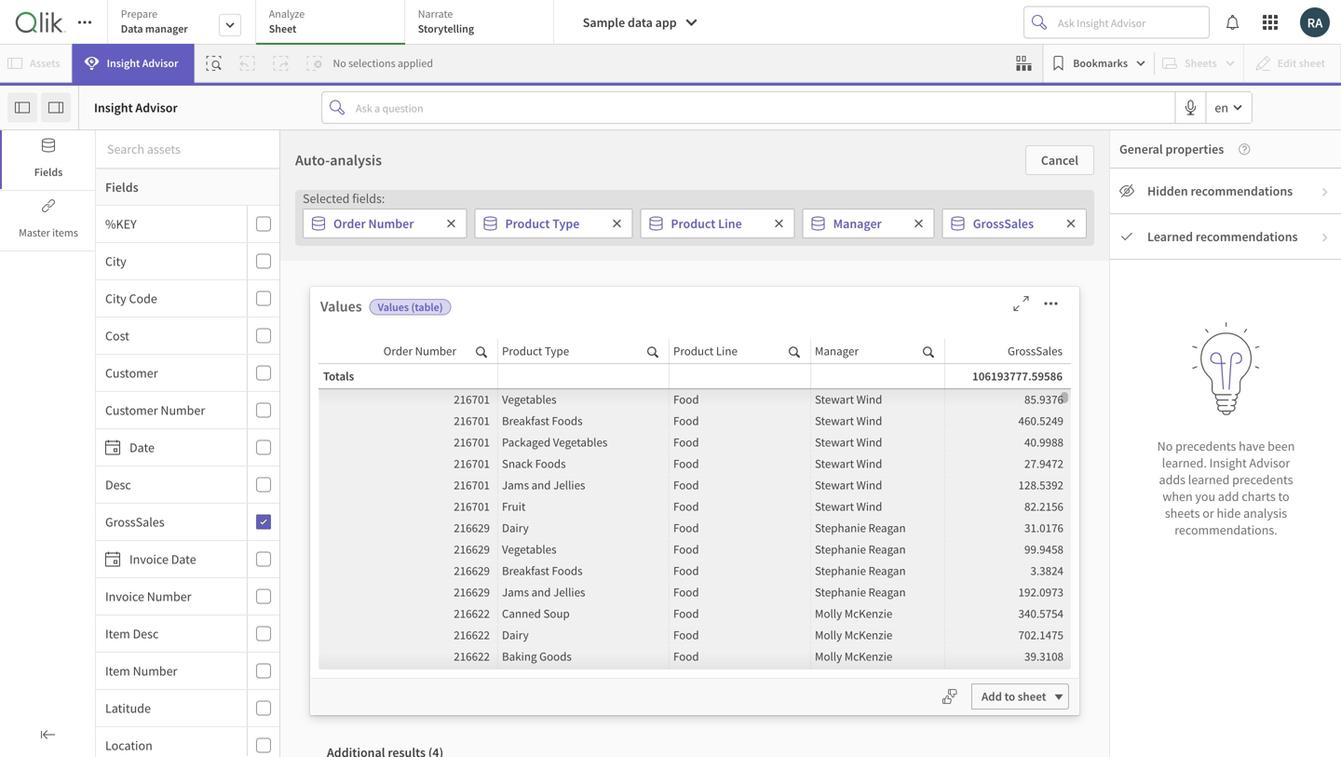 Task type: describe. For each thing, give the bounding box(es) containing it.
. save any insights you discover to this sheet.
[[337, 555, 523, 600]]

40.9988
[[1025, 435, 1064, 450]]

applied
[[398, 56, 433, 70]]

sheets
[[1165, 505, 1200, 522]]

2 vertical spatial insight advisor
[[376, 556, 453, 572]]

reagan for 31.0176
[[869, 520, 906, 536]]

hidden
[[1148, 183, 1188, 199]]

snack
[[502, 456, 533, 471]]

you inside the . save any insights you discover to this sheet.
[[382, 583, 403, 600]]

data up directly
[[454, 467, 482, 486]]

%key
[[105, 216, 137, 232]]

below
[[560, 253, 617, 281]]

directly
[[431, 505, 472, 522]]

2 horizontal spatial this
[[843, 253, 877, 281]]

sheet...
[[882, 253, 950, 281]]

values for values (table)
[[378, 300, 409, 314]]

full screen image
[[1007, 294, 1036, 313]]

grosssales button
[[96, 514, 243, 531]]

molly mckenzie for 702.1475
[[815, 627, 893, 643]]

new for find
[[604, 505, 627, 522]]

1 vertical spatial precedents
[[1233, 471, 1293, 488]]

1 vertical spatial product type
[[502, 343, 569, 359]]

deselect field image for order number
[[446, 218, 457, 229]]

food for 85.9376
[[674, 392, 699, 407]]

item number button
[[96, 663, 243, 680]]

you inside 'explore your data directly or let qlik generate insights for you with'
[[464, 530, 484, 547]]

insight inside no precedents have been learned. insight advisor adds learned precedents when you add charts to sheets or hide analysis recommendations.
[[1210, 455, 1247, 471]]

sheet. for analytics
[[921, 558, 954, 575]]

add to sheet
[[982, 689, 1046, 704]]

prepare data manager
[[121, 7, 188, 36]]

cost
[[105, 327, 129, 344]]

product down started
[[674, 343, 714, 359]]

1 vertical spatial grosssales
[[1008, 343, 1063, 359]]

discover
[[405, 583, 451, 600]]

help image
[[1224, 143, 1250, 155]]

0 horizontal spatial sheet
[[910, 506, 939, 522]]

customer number
[[105, 402, 205, 419]]

item desc menu item
[[96, 616, 279, 653]]

food for 99.9458
[[674, 542, 699, 557]]

for
[[446, 530, 461, 547]]

insights left in
[[629, 505, 672, 522]]

number inside grid
[[415, 343, 456, 359]]

data inside dropdown button
[[628, 14, 653, 31]]

date menu item
[[96, 429, 279, 467]]

en button
[[1207, 92, 1252, 123]]

insight up the can
[[642, 531, 676, 547]]

foods for 3.3824
[[552, 563, 583, 578]]

jams for 216629
[[502, 585, 529, 600]]

insights inside the . save any insights you discover to this sheet.
[[337, 583, 380, 600]]

new for create
[[889, 467, 916, 486]]

city code button
[[96, 290, 243, 307]]

have
[[616, 467, 649, 486]]

128.5392
[[1019, 477, 1064, 493]]

a
[[652, 467, 659, 486]]

1 vertical spatial insight advisor
[[94, 99, 178, 116]]

insight advisor button
[[72, 44, 194, 83]]

mckenzie for 702.1475
[[845, 627, 893, 643]]

340.5754
[[1019, 606, 1064, 621]]

hide assets image
[[15, 100, 30, 115]]

app
[[656, 14, 677, 31]]

hide
[[1217, 505, 1241, 522]]

menu inside choose an option below to get started adding to this sheet... application
[[96, 206, 279, 757]]

tab list containing prepare
[[107, 0, 561, 47]]

properties
[[1166, 141, 1224, 157]]

breakfast foods for 216629
[[502, 563, 583, 578]]

invoice for invoice number
[[105, 588, 144, 605]]

and for stephanie reagan
[[532, 585, 551, 600]]

search image
[[599, 531, 621, 547]]

stewart for 460.5249
[[815, 413, 854, 429]]

99.9458
[[1025, 542, 1064, 557]]

216629 for breakfast foods
[[454, 563, 490, 578]]

number down fields:
[[368, 215, 414, 232]]

2 216622 from the top
[[454, 627, 490, 643]]

%key button
[[96, 216, 243, 232]]

no for no precedents have been learned. insight advisor adds learned precedents when you add charts to sheets or hide analysis recommendations.
[[1158, 438, 1173, 455]]

latitude button
[[96, 700, 243, 717]]

food for 340.5754
[[674, 606, 699, 621]]

cancel
[[1041, 152, 1079, 169]]

. any found insights can be saved to this sheet.
[[577, 530, 764, 600]]

product up 'option'
[[505, 215, 550, 232]]

deselect field image for product type
[[611, 218, 623, 229]]

new inside 'to start creating visualizations and build your new sheet.'
[[895, 558, 918, 575]]

stewart wind for 27.9472
[[815, 456, 883, 471]]

molly for 702.1475
[[815, 627, 842, 643]]

city for city
[[105, 253, 126, 270]]

been
[[1268, 438, 1295, 455]]

any
[[734, 530, 755, 547]]

selected fields:
[[303, 190, 385, 207]]

adding
[[749, 253, 814, 281]]

your inside 'explore your data directly or let qlik generate insights for you with'
[[377, 505, 402, 522]]

1 vertical spatial vegetables
[[553, 435, 608, 450]]

data inside 'explore your data directly or let qlik generate insights for you with'
[[404, 505, 429, 522]]

general properties
[[1120, 141, 1224, 157]]

start
[[967, 505, 992, 522]]

explore the data
[[378, 467, 482, 486]]

question?
[[662, 467, 725, 486]]

0 vertical spatial type
[[553, 215, 580, 232]]

analytics
[[919, 467, 977, 486]]

charts
[[1242, 488, 1276, 505]]

small image for hidden recommendations
[[1320, 186, 1331, 198]]

invoice date
[[129, 551, 196, 568]]

invoice number button
[[96, 588, 243, 605]]

wind for 40.9988
[[857, 435, 883, 450]]

106193777.59586
[[973, 368, 1063, 384]]

sheet
[[269, 21, 297, 36]]

deselect field image for manager
[[914, 218, 925, 229]]

food for 39.3108
[[674, 649, 699, 664]]

narrate storytelling
[[418, 7, 474, 36]]

selected
[[303, 190, 350, 207]]

stewart for 82.2156
[[815, 499, 854, 514]]

auto-analysis
[[295, 151, 382, 170]]

1 horizontal spatial fields
[[105, 179, 138, 196]]

bookmarks button
[[1047, 48, 1151, 78]]

data
[[121, 21, 143, 36]]

cost menu item
[[96, 318, 279, 355]]

location menu item
[[96, 728, 279, 757]]

to inside button
[[1005, 689, 1016, 704]]

you inside no precedents have been learned. insight advisor adds learned precedents when you add charts to sheets or hide analysis recommendations.
[[1196, 488, 1216, 505]]

find
[[577, 505, 601, 522]]

goods
[[539, 649, 572, 664]]

desc inside 'menu item'
[[133, 626, 159, 642]]

view disabled image
[[1120, 184, 1135, 198]]

grosssales inside menu item
[[105, 514, 165, 531]]

to inside no precedents have been learned. insight advisor adds learned precedents when you add charts to sheets or hide analysis recommendations.
[[1279, 488, 1290, 505]]

insight inside dropdown button
[[107, 56, 140, 70]]

wind for 27.9472
[[857, 456, 883, 471]]

advisor up the be
[[679, 531, 716, 547]]

food for 82.2156
[[674, 499, 699, 514]]

more image
[[1036, 294, 1066, 313]]

sample
[[583, 14, 625, 31]]

selections
[[349, 56, 396, 70]]

85.9376
[[1025, 392, 1064, 407]]

values (table)
[[378, 300, 443, 314]]

advisor inside no precedents have been learned. insight advisor adds learned precedents when you add charts to sheets or hide analysis recommendations.
[[1250, 455, 1290, 471]]

option
[[494, 253, 555, 281]]

deselect field image for grosssales
[[1066, 218, 1077, 229]]

city code
[[105, 290, 157, 307]]

hide properties image
[[48, 100, 63, 115]]

mckenzie for 39.3108
[[845, 649, 893, 664]]

2 master items button from the left
[[2, 191, 95, 250]]

food for 27.9472
[[674, 456, 699, 471]]

to inside . any found insights can be saved to this sheet.
[[730, 558, 741, 575]]

31.0176
[[1025, 520, 1064, 536]]

adds
[[1159, 471, 1186, 488]]

grid inside choose an option below to get started adding to this sheet... application
[[319, 339, 1076, 754]]

no precedents have been learned. insight advisor adds learned precedents when you add charts to sheets or hide analysis recommendations.
[[1158, 438, 1295, 539]]

27.9472
[[1025, 456, 1064, 471]]

1 horizontal spatial the
[[687, 505, 705, 522]]

prepare
[[121, 7, 158, 21]]

grosssales menu item
[[96, 504, 279, 541]]

216629 for dairy
[[454, 520, 490, 536]]

and for stewart wind
[[532, 477, 551, 493]]

food for 128.5392
[[674, 477, 699, 493]]

location button
[[96, 737, 243, 754]]

stewart wind for 82.2156
[[815, 499, 883, 514]]

stewart wind for 85.9376
[[815, 392, 883, 407]]

data left using
[[708, 505, 732, 522]]

edit
[[887, 506, 908, 522]]

dairy for 216629
[[502, 520, 529, 536]]

to start creating visualizations and build your new sheet.
[[824, 505, 999, 575]]

. for question?
[[729, 530, 732, 547]]

recommendations for learned recommendations
[[1196, 228, 1298, 245]]

39.3108
[[1025, 649, 1064, 664]]

vegetables for 216629
[[502, 542, 557, 557]]

learned.
[[1162, 455, 1207, 471]]

0 vertical spatial order number
[[333, 215, 414, 232]]

bookmarks
[[1073, 56, 1128, 70]]

breakfast foods for 216701
[[502, 413, 583, 429]]

702.1475
[[1019, 627, 1064, 643]]

0 vertical spatial analysis
[[330, 151, 382, 170]]

hidden recommendations
[[1148, 183, 1293, 199]]

stephanie for 192.0973
[[815, 585, 866, 600]]

1 search image from the left
[[647, 343, 659, 360]]

Ask Insight Advisor text field
[[1055, 7, 1209, 37]]

small image for learned recommendations
[[1320, 232, 1331, 244]]

item number
[[105, 663, 177, 680]]

mckenzie for 340.5754
[[845, 606, 893, 621]]

or inside 'explore your data directly or let qlik generate insights for you with'
[[475, 505, 486, 522]]

saved
[[696, 558, 727, 575]]

manager
[[145, 21, 188, 36]]

explore for explore your data directly or let qlik generate insights for you with
[[333, 505, 374, 522]]

have a question?
[[616, 467, 725, 486]]

choose an option below to get started adding to this sheet... application
[[0, 0, 1341, 757]]

invoice number
[[105, 588, 191, 605]]

desc inside menu item
[[105, 476, 131, 493]]

storytelling
[[418, 21, 474, 36]]

0 vertical spatial precedents
[[1176, 438, 1237, 455]]

stephanie for 31.0176
[[815, 520, 866, 536]]

choose an option below to get started adding to this sheet...
[[392, 253, 950, 281]]

item for item number
[[105, 663, 130, 680]]



Task type: vqa. For each thing, say whether or not it's contained in the screenshot.
Dairy corresponding to 216622
yes



Task type: locate. For each thing, give the bounding box(es) containing it.
cost button
[[96, 327, 243, 344]]

1 food from the top
[[674, 392, 699, 407]]

1 horizontal spatial no
[[1158, 438, 1173, 455]]

date
[[129, 439, 155, 456], [171, 551, 196, 568]]

order down values (table)
[[384, 343, 413, 359]]

0 vertical spatial no
[[333, 56, 346, 70]]

2 horizontal spatial sheet.
[[921, 558, 954, 575]]

stewart wind for 128.5392
[[815, 477, 883, 493]]

invoice date menu item
[[96, 541, 279, 578]]

this inside the . save any insights you discover to this sheet.
[[467, 583, 488, 600]]

no left selections at the left top of page
[[333, 56, 346, 70]]

0 vertical spatial breakfast foods
[[502, 413, 583, 429]]

3 food from the top
[[674, 435, 699, 450]]

2 vertical spatial vegetables
[[502, 542, 557, 557]]

qlik
[[506, 505, 527, 522]]

0 vertical spatial insight advisor
[[107, 56, 178, 70]]

stewart wind for 40.9988
[[815, 435, 883, 450]]

2 molly from the top
[[815, 627, 842, 643]]

2 vertical spatial this
[[467, 583, 488, 600]]

8 food from the top
[[674, 542, 699, 557]]

your inside 'to start creating visualizations and build your new sheet.'
[[868, 558, 893, 575]]

1 city from the top
[[105, 253, 126, 270]]

stephanie
[[815, 520, 866, 536], [815, 542, 866, 557], [815, 563, 866, 578], [815, 585, 866, 600]]

6 stewart wind from the top
[[815, 499, 883, 514]]

your down visualizations
[[868, 558, 893, 575]]

number down invoice date button
[[147, 588, 191, 605]]

number inside menu item
[[133, 663, 177, 680]]

1 horizontal spatial order
[[384, 343, 413, 359]]

insight up add
[[1210, 455, 1247, 471]]

customer inside "menu item"
[[105, 365, 158, 381]]

2 216629 from the top
[[454, 542, 490, 557]]

grid containing order number
[[319, 339, 1076, 754]]

general
[[1120, 141, 1163, 157]]

4 reagan from the top
[[869, 585, 906, 600]]

and
[[532, 477, 551, 493], [947, 533, 968, 550], [532, 585, 551, 600]]

6 wind from the top
[[857, 499, 883, 514]]

5 216701 from the top
[[454, 477, 490, 493]]

0 vertical spatial your
[[377, 505, 402, 522]]

order
[[333, 215, 366, 232], [384, 343, 413, 359]]

city left code
[[105, 290, 126, 307]]

molly
[[815, 606, 842, 621], [815, 627, 842, 643], [815, 649, 842, 664]]

sample data app button
[[568, 7, 710, 37]]

2 reagan from the top
[[869, 542, 906, 557]]

1 stewart wind from the top
[[815, 392, 883, 407]]

0 vertical spatial 216622
[[454, 606, 490, 621]]

5 stewart wind from the top
[[815, 477, 883, 493]]

0 horizontal spatial deselect field image
[[611, 218, 623, 229]]

0 vertical spatial small image
[[1320, 186, 1331, 198]]

1 wind from the top
[[857, 392, 883, 407]]

food for 702.1475
[[674, 627, 699, 643]]

food for 31.0176
[[674, 520, 699, 536]]

data
[[628, 14, 653, 31], [454, 467, 482, 486], [404, 505, 429, 522], [708, 505, 732, 522]]

stephanie reagan
[[815, 520, 906, 536], [815, 542, 906, 557], [815, 563, 906, 578], [815, 585, 906, 600]]

sheet. inside 'to start creating visualizations and build your new sheet.'
[[921, 558, 954, 575]]

3 216622 from the top
[[454, 649, 490, 664]]

0 horizontal spatial explore
[[333, 505, 374, 522]]

0 vertical spatial and
[[532, 477, 551, 493]]

data left directly
[[404, 505, 429, 522]]

1 vertical spatial analysis
[[1244, 505, 1288, 522]]

recommendations
[[1191, 183, 1293, 199], [1196, 228, 1298, 245]]

1 search image from the left
[[476, 343, 487, 360]]

values
[[320, 297, 362, 316], [378, 300, 409, 314]]

you right for at the left of the page
[[464, 530, 484, 547]]

deselect field image up adding
[[774, 218, 785, 229]]

Ask a question text field
[[352, 93, 1175, 123]]

small image inside the hidden recommendations button
[[1320, 186, 1331, 198]]

and left build in the bottom of the page
[[947, 533, 968, 550]]

1 vertical spatial this
[[744, 558, 764, 575]]

vegetables
[[502, 392, 557, 407], [553, 435, 608, 450], [502, 542, 557, 557]]

molly for 39.3108
[[815, 649, 842, 664]]

1 vertical spatial small image
[[1320, 232, 1331, 244]]

search image down adding
[[789, 343, 800, 360]]

2 stephanie from the top
[[815, 542, 866, 557]]

0 horizontal spatial deselect field image
[[446, 218, 457, 229]]

stewart
[[815, 392, 854, 407], [815, 413, 854, 429], [815, 435, 854, 450], [815, 456, 854, 471], [815, 477, 854, 493], [815, 499, 854, 514]]

sheet inside button
[[1018, 689, 1046, 704]]

save
[[471, 555, 497, 572]]

3 stewart from the top
[[815, 435, 854, 450]]

deselect field image up below
[[611, 218, 623, 229]]

advisor down insight advisor dropdown button
[[135, 99, 178, 116]]

totals not applicable for this column element
[[498, 364, 669, 389], [669, 364, 811, 389], [811, 364, 945, 389]]

1 breakfast foods from the top
[[502, 413, 583, 429]]

1 vertical spatial city
[[105, 290, 126, 307]]

medium image
[[1120, 229, 1135, 244]]

1 mckenzie from the top
[[845, 606, 893, 621]]

explore inside 'explore your data directly or let qlik generate insights for you with'
[[333, 505, 374, 522]]

1 small image from the top
[[1320, 186, 1331, 198]]

5 wind from the top
[[857, 477, 883, 493]]

2 stephanie reagan from the top
[[815, 542, 906, 557]]

be
[[679, 558, 693, 575]]

2 deselect field image from the left
[[914, 218, 925, 229]]

1 horizontal spatial values
[[378, 300, 409, 314]]

date button
[[96, 439, 243, 456]]

1 vertical spatial jellies
[[553, 585, 585, 600]]

1 vertical spatial breakfast foods
[[502, 563, 583, 578]]

0 horizontal spatial the
[[430, 467, 451, 486]]

jams and jellies up 'canned soup'
[[502, 585, 585, 600]]

1 horizontal spatial this
[[744, 558, 764, 575]]

number for invoice number menu item
[[147, 588, 191, 605]]

jellies for 216629
[[553, 585, 585, 600]]

city menu item
[[96, 243, 279, 280]]

0 vertical spatial product type
[[505, 215, 580, 232]]

1 deselect field image from the left
[[611, 218, 623, 229]]

city
[[105, 253, 126, 270], [105, 290, 126, 307]]

1 jams and jellies from the top
[[502, 477, 585, 493]]

2 vertical spatial mckenzie
[[845, 649, 893, 664]]

desc menu item
[[96, 467, 279, 504]]

insight advisor up discover
[[376, 556, 453, 572]]

1 stewart from the top
[[815, 392, 854, 407]]

values for values
[[320, 297, 362, 316]]

1 customer from the top
[[105, 365, 158, 381]]

1 vertical spatial type
[[545, 343, 569, 359]]

customer down cost
[[105, 365, 158, 381]]

auto-
[[295, 151, 330, 170]]

3 wind from the top
[[857, 435, 883, 450]]

analysis up 'selected fields:'
[[330, 151, 382, 170]]

with
[[486, 530, 510, 547]]

en
[[1215, 99, 1229, 116]]

invoice up item desc on the bottom of the page
[[105, 588, 144, 605]]

3 molly mckenzie from the top
[[815, 649, 893, 664]]

you left add
[[1196, 488, 1216, 505]]

1 jellies from the top
[[553, 477, 585, 493]]

wind for 82.2156
[[857, 499, 883, 514]]

grosssales up the full screen 'image' at the top right of page
[[973, 215, 1034, 232]]

%key menu item
[[96, 206, 279, 243]]

2 small image from the top
[[1320, 232, 1331, 244]]

or inside no precedents have been learned. insight advisor adds learned precedents when you add charts to sheets or hide analysis recommendations.
[[1203, 505, 1215, 522]]

to right saved
[[730, 558, 741, 575]]

sheet. down visualizations
[[921, 558, 954, 575]]

reagan for 192.0973
[[869, 585, 906, 600]]

recommendations for hidden recommendations
[[1191, 183, 1293, 199]]

1 horizontal spatial your
[[868, 558, 893, 575]]

molly for 340.5754
[[815, 606, 842, 621]]

6 food from the top
[[674, 499, 699, 514]]

0 vertical spatial grosssales
[[973, 215, 1034, 232]]

1 totals not applicable for this column element from the left
[[498, 364, 669, 389]]

dairy
[[502, 520, 529, 536], [502, 627, 529, 643]]

analysis right "hide"
[[1244, 505, 1288, 522]]

product line inside grid
[[674, 343, 738, 359]]

line
[[718, 215, 742, 232], [716, 343, 738, 359]]

recommendations inside button
[[1191, 183, 1293, 199]]

advisor up charts at the right of the page
[[1250, 455, 1290, 471]]

no for no selections applied
[[333, 56, 346, 70]]

product up started
[[671, 215, 716, 232]]

desc up the grosssales button
[[105, 476, 131, 493]]

1 reagan from the top
[[869, 520, 906, 536]]

216701 for jams
[[454, 477, 490, 493]]

fruit
[[502, 499, 526, 514]]

have
[[1239, 438, 1265, 455]]

. for data
[[465, 555, 469, 572]]

jellies up find
[[553, 477, 585, 493]]

0 horizontal spatial fields
[[34, 165, 63, 179]]

and up 'canned soup'
[[532, 585, 551, 600]]

type inside grid
[[545, 343, 569, 359]]

jams and jellies for 216629
[[502, 585, 585, 600]]

customer for customer
[[105, 365, 158, 381]]

3 stephanie from the top
[[815, 563, 866, 578]]

customer button
[[96, 365, 243, 381]]

sheet right add
[[1018, 689, 1046, 704]]

jams
[[502, 477, 529, 493], [502, 585, 529, 600]]

invoice date button
[[96, 551, 243, 568]]

precedents down have
[[1233, 471, 1293, 488]]

city for city code
[[105, 290, 126, 307]]

2 breakfast from the top
[[502, 563, 550, 578]]

breakfast for 216701
[[502, 413, 550, 429]]

4 216629 from the top
[[454, 585, 490, 600]]

0 horizontal spatial analysis
[[330, 151, 382, 170]]

number for customer number menu item
[[161, 402, 205, 419]]

vegetables for 216701
[[502, 392, 557, 407]]

0 horizontal spatial or
[[475, 505, 486, 522]]

2 horizontal spatial deselect field image
[[1066, 218, 1077, 229]]

item inside menu item
[[105, 663, 130, 680]]

0 horizontal spatial search image
[[647, 343, 659, 360]]

2 horizontal spatial you
[[1196, 488, 1216, 505]]

food for 40.9988
[[674, 435, 699, 450]]

216622 for canned
[[454, 606, 490, 621]]

analyze
[[269, 7, 305, 21]]

1 216622 from the top
[[454, 606, 490, 621]]

reagan
[[869, 520, 906, 536], [869, 542, 906, 557], [869, 563, 906, 578], [869, 585, 906, 600]]

selections tool image
[[1017, 56, 1031, 71]]

food for 3.3824
[[674, 563, 699, 578]]

4 wind from the top
[[857, 456, 883, 471]]

get
[[645, 253, 675, 281]]

1 vertical spatial item
[[105, 663, 130, 680]]

216629 for jams and jellies
[[454, 585, 490, 600]]

insights
[[629, 505, 672, 522], [401, 530, 443, 547], [612, 558, 655, 575], [337, 583, 380, 600]]

216622
[[454, 606, 490, 621], [454, 627, 490, 643], [454, 649, 490, 664]]

2 216701 from the top
[[454, 413, 490, 429]]

jams up canned
[[502, 585, 529, 600]]

search image down get
[[647, 343, 659, 360]]

values left (table)
[[378, 300, 409, 314]]

learned
[[1148, 228, 1193, 245]]

dairy up baking
[[502, 627, 529, 643]]

foods for 460.5249
[[552, 413, 583, 429]]

216629 up save
[[454, 520, 490, 536]]

customer for customer number
[[105, 402, 158, 419]]

jellies for 216701
[[553, 477, 585, 493]]

. inside . any found insights can be saved to this sheet.
[[729, 530, 732, 547]]

explore up 'generate'
[[333, 505, 374, 522]]

tab list
[[107, 0, 561, 47]]

216629 for vegetables
[[454, 542, 490, 557]]

0 vertical spatial this
[[843, 253, 877, 281]]

4 stewart wind from the top
[[815, 456, 883, 471]]

date down customer number
[[129, 439, 155, 456]]

city code menu item
[[96, 280, 279, 318]]

product type down 'option'
[[502, 343, 569, 359]]

(table)
[[411, 300, 443, 314]]

216629 down for at the left of the page
[[454, 563, 490, 578]]

1 vertical spatial .
[[465, 555, 469, 572]]

5 stewart from the top
[[815, 477, 854, 493]]

or left let
[[475, 505, 486, 522]]

food for 460.5249
[[674, 413, 699, 429]]

. left save
[[465, 555, 469, 572]]

menu containing %key
[[96, 206, 279, 757]]

recommendations.
[[1175, 522, 1278, 539]]

1 vertical spatial desc
[[133, 626, 159, 642]]

1 vertical spatial product line
[[674, 343, 738, 359]]

the right in
[[687, 505, 705, 522]]

choose
[[392, 253, 461, 281]]

invoice up invoice number
[[129, 551, 169, 568]]

1 vertical spatial breakfast
[[502, 563, 550, 578]]

deselect field image left medium icon
[[1066, 218, 1077, 229]]

smart search image
[[206, 56, 221, 71]]

1 vertical spatial recommendations
[[1196, 228, 1298, 245]]

customer number button
[[96, 402, 243, 419]]

this down any
[[744, 558, 764, 575]]

jams and jellies for 216701
[[502, 477, 585, 493]]

to left get
[[621, 253, 641, 281]]

search image down an
[[476, 343, 487, 360]]

deselect field image up choose
[[446, 218, 457, 229]]

precedents
[[1176, 438, 1237, 455], [1233, 471, 1293, 488]]

0 vertical spatial dairy
[[502, 520, 529, 536]]

analysis inside no precedents have been learned. insight advisor adds learned precedents when you add charts to sheets or hide analysis recommendations.
[[1244, 505, 1288, 522]]

insight advisor inside dropdown button
[[107, 56, 178, 70]]

13 food from the top
[[674, 649, 699, 664]]

3 molly from the top
[[815, 649, 842, 664]]

recommendations inside button
[[1196, 228, 1298, 245]]

to left start
[[954, 505, 965, 522]]

3 reagan from the top
[[869, 563, 906, 578]]

1 horizontal spatial .
[[729, 530, 732, 547]]

2 breakfast foods from the top
[[502, 563, 583, 578]]

2 mckenzie from the top
[[845, 627, 893, 643]]

no selections applied
[[333, 56, 433, 70]]

visualizations
[[870, 533, 944, 550]]

3 stephanie reagan from the top
[[815, 563, 906, 578]]

3 mckenzie from the top
[[845, 649, 893, 664]]

jams for 216701
[[502, 477, 529, 493]]

1 216701 from the top
[[454, 392, 490, 407]]

9 food from the top
[[674, 563, 699, 578]]

your up 'generate'
[[377, 505, 402, 522]]

wind
[[857, 392, 883, 407], [857, 413, 883, 429], [857, 435, 883, 450], [857, 456, 883, 471], [857, 477, 883, 493], [857, 499, 883, 514]]

insight down 'generate'
[[376, 556, 412, 572]]

. left any
[[729, 530, 732, 547]]

stewart for 128.5392
[[815, 477, 854, 493]]

2 jams from the top
[[502, 585, 529, 600]]

2 stewart from the top
[[815, 413, 854, 429]]

product line
[[671, 215, 742, 232], [674, 343, 738, 359]]

found
[[577, 558, 610, 575]]

breakfast for 216629
[[502, 563, 550, 578]]

product down 'option'
[[502, 343, 542, 359]]

product line down started
[[674, 343, 738, 359]]

line inside grid
[[716, 343, 738, 359]]

1 molly mckenzie from the top
[[815, 606, 893, 621]]

4 stephanie reagan from the top
[[815, 585, 906, 600]]

1 vertical spatial explore
[[333, 505, 374, 522]]

and down snack foods
[[532, 477, 551, 493]]

molly mckenzie for 39.3108
[[815, 649, 893, 664]]

insights inside . any found insights can be saved to this sheet.
[[612, 558, 655, 575]]

invoice number menu item
[[96, 578, 279, 616]]

advisor inside insight advisor dropdown button
[[142, 56, 178, 70]]

1 vertical spatial order
[[384, 343, 413, 359]]

wind for 128.5392
[[857, 477, 883, 493]]

0 horizontal spatial order
[[333, 215, 366, 232]]

wind for 460.5249
[[857, 413, 883, 429]]

216629 left any
[[454, 542, 490, 557]]

1 horizontal spatial sheet.
[[654, 583, 687, 600]]

0 vertical spatial order
[[333, 215, 366, 232]]

2 dairy from the top
[[502, 627, 529, 643]]

1 vertical spatial line
[[716, 343, 738, 359]]

food for 192.0973
[[674, 585, 699, 600]]

0 vertical spatial line
[[718, 215, 742, 232]]

3 stewart wind from the top
[[815, 435, 883, 450]]

1 216629 from the top
[[454, 520, 490, 536]]

new right create in the bottom right of the page
[[889, 467, 916, 486]]

recommendations down help image
[[1191, 183, 1293, 199]]

date inside "menu item"
[[129, 439, 155, 456]]

invoice for invoice date
[[129, 551, 169, 568]]

1 stephanie reagan from the top
[[815, 520, 906, 536]]

3 totals not applicable for this column element from the left
[[811, 364, 945, 389]]

advisor up discover
[[414, 556, 453, 572]]

type down below
[[545, 343, 569, 359]]

customer menu item
[[96, 355, 279, 392]]

2 jams and jellies from the top
[[502, 585, 585, 600]]

0 vertical spatial molly mckenzie
[[815, 606, 893, 621]]

order inside grid
[[384, 343, 413, 359]]

this down save
[[467, 583, 488, 600]]

item up item number
[[105, 626, 130, 642]]

breakfast foods
[[502, 413, 583, 429], [502, 563, 583, 578]]

sheet. inside the . save any insights you discover to this sheet.
[[490, 583, 523, 600]]

order number inside grid
[[384, 343, 456, 359]]

reagan for 3.3824
[[869, 563, 906, 578]]

order number
[[333, 215, 414, 232], [384, 343, 456, 359]]

item number menu item
[[96, 653, 279, 690]]

3 216629 from the top
[[454, 563, 490, 578]]

1 horizontal spatial sheet
[[1018, 689, 1046, 704]]

grosssales
[[973, 215, 1034, 232], [1008, 343, 1063, 359], [105, 514, 165, 531]]

fields up master items
[[34, 165, 63, 179]]

1 horizontal spatial you
[[464, 530, 484, 547]]

1 deselect field image from the left
[[446, 218, 457, 229]]

any
[[500, 555, 520, 572]]

2 molly mckenzie from the top
[[815, 627, 893, 643]]

order number down fields:
[[333, 215, 414, 232]]

grid
[[319, 339, 1076, 754]]

192.0973
[[1019, 585, 1064, 600]]

stephanie reagan for 3.3824
[[815, 563, 906, 578]]

0 horizontal spatial no
[[333, 56, 346, 70]]

date down grosssales menu item
[[171, 551, 196, 568]]

vegetables down qlik
[[502, 542, 557, 557]]

this inside . any found insights can be saved to this sheet.
[[744, 558, 764, 575]]

wind for 85.9376
[[857, 392, 883, 407]]

started
[[679, 253, 745, 281]]

0 vertical spatial manager
[[833, 215, 882, 232]]

item desc button
[[96, 626, 243, 642]]

data left app
[[628, 14, 653, 31]]

1 molly from the top
[[815, 606, 842, 621]]

customer up date button on the bottom
[[105, 402, 158, 419]]

2 search image from the left
[[923, 343, 934, 360]]

sheet. for data
[[490, 583, 523, 600]]

search image
[[476, 343, 487, 360], [923, 343, 934, 360]]

stewart for 40.9988
[[815, 435, 854, 450]]

creating
[[824, 533, 868, 550]]

12 food from the top
[[674, 627, 699, 643]]

your
[[377, 505, 402, 522], [868, 558, 893, 575]]

jams and jellies down snack foods
[[502, 477, 585, 493]]

0 vertical spatial explore
[[378, 467, 427, 486]]

deselect field image
[[611, 218, 623, 229], [774, 218, 785, 229]]

2 wind from the top
[[857, 413, 883, 429]]

1 vertical spatial sheet
[[1018, 689, 1046, 704]]

insight advisor down data
[[107, 56, 178, 70]]

stephanie reagan for 192.0973
[[815, 585, 906, 600]]

product type
[[505, 215, 580, 232], [502, 343, 569, 359]]

1 vertical spatial your
[[868, 558, 893, 575]]

1 horizontal spatial desc
[[133, 626, 159, 642]]

1 vertical spatial jams and jellies
[[502, 585, 585, 600]]

foods
[[552, 413, 583, 429], [535, 456, 566, 471], [552, 563, 583, 578]]

2 item from the top
[[105, 663, 130, 680]]

item
[[105, 626, 130, 642], [105, 663, 130, 680]]

0 horizontal spatial your
[[377, 505, 402, 522]]

you left discover
[[382, 583, 403, 600]]

1 vertical spatial manager
[[815, 343, 859, 359]]

0 vertical spatial jams
[[502, 477, 529, 493]]

1 breakfast from the top
[[502, 413, 550, 429]]

0 vertical spatial date
[[129, 439, 155, 456]]

to
[[621, 253, 641, 281], [819, 253, 838, 281], [1279, 488, 1290, 505], [954, 505, 965, 522], [730, 558, 741, 575], [454, 583, 465, 600], [1005, 689, 1016, 704]]

line up started
[[718, 215, 742, 232]]

insights down the "ask"
[[612, 558, 655, 575]]

number for item number menu item
[[133, 663, 177, 680]]

. inside the . save any insights you discover to this sheet.
[[465, 555, 469, 572]]

stewart for 27.9472
[[815, 456, 854, 471]]

5 food from the top
[[674, 477, 699, 493]]

0 vertical spatial mckenzie
[[845, 606, 893, 621]]

to right add
[[1005, 689, 1016, 704]]

build
[[971, 533, 999, 550]]

dairy for 216622
[[502, 627, 529, 643]]

stephanie reagan for 31.0176
[[815, 520, 906, 536]]

1 vertical spatial customer
[[105, 402, 158, 419]]

2 stewart wind from the top
[[815, 413, 883, 429]]

stephanie for 99.9458
[[815, 542, 866, 557]]

0 vertical spatial item
[[105, 626, 130, 642]]

3 deselect field image from the left
[[1066, 218, 1077, 229]]

insight down insight advisor dropdown button
[[94, 99, 133, 116]]

to inside 'to start creating visualizations and build your new sheet.'
[[954, 505, 965, 522]]

the
[[430, 467, 451, 486], [687, 505, 705, 522]]

0 horizontal spatial .
[[465, 555, 469, 572]]

vegetables up snack foods
[[553, 435, 608, 450]]

1 horizontal spatial explore
[[378, 467, 427, 486]]

to inside the . save any insights you discover to this sheet.
[[454, 583, 465, 600]]

sheet right edit
[[910, 506, 939, 522]]

2 food from the top
[[674, 413, 699, 429]]

3 216701 from the top
[[454, 435, 490, 450]]

foods up packaged vegetables
[[552, 413, 583, 429]]

0 horizontal spatial sheet.
[[490, 583, 523, 600]]

master items button
[[0, 191, 95, 250], [2, 191, 95, 250]]

stephanie reagan for 99.9458
[[815, 542, 906, 557]]

explore for explore the data
[[378, 467, 427, 486]]

1 horizontal spatial deselect field image
[[914, 218, 925, 229]]

find new insights in the data using
[[577, 505, 764, 522]]

explore up 'explore your data directly or let qlik generate insights for you with'
[[378, 467, 427, 486]]

number down (table)
[[415, 343, 456, 359]]

2 city from the top
[[105, 290, 126, 307]]

1 vertical spatial order number
[[384, 343, 456, 359]]

item inside 'menu item'
[[105, 626, 130, 642]]

deselect field image for product line
[[774, 218, 785, 229]]

desc button
[[96, 476, 243, 493]]

2 vertical spatial grosssales
[[105, 514, 165, 531]]

desc down invoice number
[[133, 626, 159, 642]]

grosssales up 106193777.59586
[[1008, 343, 1063, 359]]

menu
[[96, 206, 279, 757]]

breakfast foods up packaged vegetables
[[502, 413, 583, 429]]

no inside no precedents have been learned. insight advisor adds learned precedents when you add charts to sheets or hide analysis recommendations.
[[1158, 438, 1173, 455]]

fields:
[[352, 190, 385, 207]]

0 vertical spatial vegetables
[[502, 392, 557, 407]]

city button
[[96, 253, 243, 270]]

learned recommendations button
[[1110, 214, 1341, 260]]

0 horizontal spatial desc
[[105, 476, 131, 493]]

to right adding
[[819, 253, 838, 281]]

jams up "fruit"
[[502, 477, 529, 493]]

insights inside 'explore your data directly or let qlik generate insights for you with'
[[401, 530, 443, 547]]

and inside 'to start creating visualizations and build your new sheet.'
[[947, 533, 968, 550]]

7 food from the top
[[674, 520, 699, 536]]

cancel button
[[1025, 145, 1095, 175]]

216701 for packaged
[[454, 435, 490, 450]]

0 vertical spatial product line
[[671, 215, 742, 232]]

216622 for baking
[[454, 649, 490, 664]]

no up adds
[[1158, 438, 1173, 455]]

2 customer from the top
[[105, 402, 158, 419]]

1 horizontal spatial search image
[[789, 343, 800, 360]]

in
[[674, 505, 685, 522]]

sheet. down the can
[[654, 583, 687, 600]]

4 216701 from the top
[[454, 456, 490, 471]]

number down customer "menu item"
[[161, 402, 205, 419]]

2 search image from the left
[[789, 343, 800, 360]]

customer number menu item
[[96, 392, 279, 429]]

the up directly
[[430, 467, 451, 486]]

4 food from the top
[[674, 456, 699, 471]]

2 jellies from the top
[[553, 585, 585, 600]]

date inside menu item
[[171, 551, 196, 568]]

216701 for breakfast
[[454, 413, 490, 429]]

4 stephanie from the top
[[815, 585, 866, 600]]

0 vertical spatial the
[[430, 467, 451, 486]]

2 vertical spatial molly
[[815, 649, 842, 664]]

deselect field image
[[446, 218, 457, 229], [914, 218, 925, 229], [1066, 218, 1077, 229]]

edit sheet
[[887, 506, 939, 522]]

1 dairy from the top
[[502, 520, 529, 536]]

master
[[19, 225, 50, 240]]

10 food from the top
[[674, 585, 699, 600]]

1 vertical spatial molly
[[815, 627, 842, 643]]

1 jams from the top
[[502, 477, 529, 493]]

search image
[[647, 343, 659, 360], [789, 343, 800, 360]]

11 food from the top
[[674, 606, 699, 621]]

add to sheet button
[[972, 684, 1069, 710]]

no
[[333, 56, 346, 70], [1158, 438, 1173, 455]]

sheet. inside . any found insights can be saved to this sheet.
[[654, 583, 687, 600]]

recommendations down the hidden recommendations button
[[1196, 228, 1298, 245]]

advisor down manager
[[142, 56, 178, 70]]

snack foods
[[502, 456, 566, 471]]

edit image
[[865, 505, 887, 522]]

1 item from the top
[[105, 626, 130, 642]]

product type up 'option'
[[505, 215, 580, 232]]

advisor
[[142, 56, 178, 70], [135, 99, 178, 116], [1250, 455, 1290, 471], [679, 531, 716, 547], [414, 556, 453, 572]]

ask
[[621, 531, 639, 547]]

explore your data directly or let qlik generate insights for you with
[[333, 505, 527, 547]]

item for item desc
[[105, 626, 130, 642]]

results tabs tab list
[[312, 730, 458, 757]]

soup
[[544, 606, 570, 621]]

1 stephanie from the top
[[815, 520, 866, 536]]

stewart for 85.9376
[[815, 392, 854, 407]]

1 horizontal spatial deselect field image
[[774, 218, 785, 229]]

6 stewart from the top
[[815, 499, 854, 514]]

1 vertical spatial date
[[171, 551, 196, 568]]

0 vertical spatial jellies
[[553, 477, 585, 493]]

order number down (table)
[[384, 343, 456, 359]]

analyze sheet
[[269, 7, 305, 36]]

1 vertical spatial invoice
[[105, 588, 144, 605]]

small image inside learned recommendations button
[[1320, 232, 1331, 244]]

number
[[368, 215, 414, 232], [415, 343, 456, 359], [161, 402, 205, 419], [147, 588, 191, 605], [133, 663, 177, 680]]

to right discover
[[454, 583, 465, 600]]

.
[[729, 530, 732, 547], [465, 555, 469, 572]]

this left sheet...
[[843, 253, 877, 281]]

2 totals not applicable for this column element from the left
[[669, 364, 811, 389]]

1 vertical spatial molly mckenzie
[[815, 627, 893, 643]]

customer inside menu item
[[105, 402, 158, 419]]

6 216701 from the top
[[454, 499, 490, 514]]

0 vertical spatial .
[[729, 530, 732, 547]]

0 vertical spatial desc
[[105, 476, 131, 493]]

small image
[[1320, 186, 1331, 198], [1320, 232, 1331, 244]]

1 vertical spatial new
[[604, 505, 627, 522]]

stewart wind for 460.5249
[[815, 413, 883, 429]]

2 vertical spatial molly mckenzie
[[815, 649, 893, 664]]

1 master items button from the left
[[0, 191, 95, 250]]

latitude menu item
[[96, 690, 279, 728]]

0 vertical spatial breakfast
[[502, 413, 550, 429]]

2 deselect field image from the left
[[774, 218, 785, 229]]

Search assets text field
[[96, 132, 279, 166]]

216701 for snack
[[454, 456, 490, 471]]

molly mckenzie for 340.5754
[[815, 606, 893, 621]]

new down visualizations
[[895, 558, 918, 575]]

reagan for 99.9458
[[869, 542, 906, 557]]

city down %key at left
[[105, 253, 126, 270]]

add
[[982, 689, 1002, 704]]

4 stewart from the top
[[815, 456, 854, 471]]

learned
[[1188, 471, 1230, 488]]

can
[[657, 558, 677, 575]]



